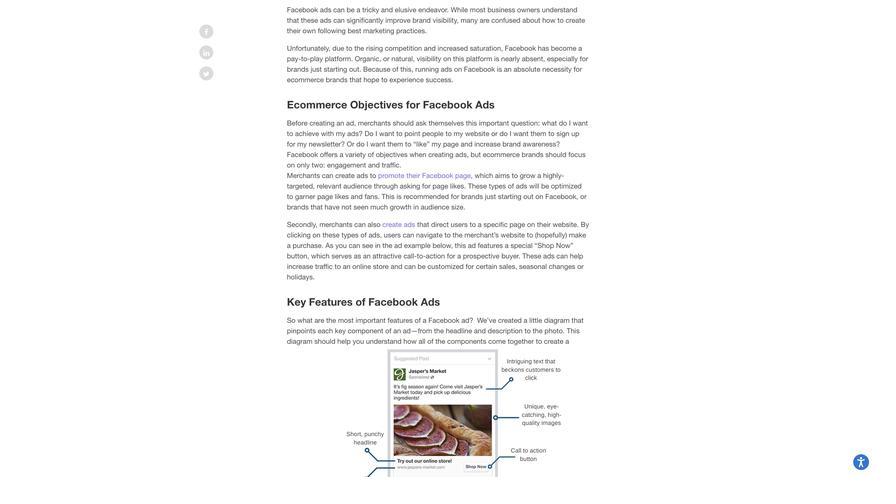 Task type: vqa. For each thing, say whether or not it's contained in the screenshot.
'Entrepreneur Tips & Resources' link
no



Task type: locate. For each thing, give the bounding box(es) containing it.
0 horizontal spatial ads,
[[369, 231, 382, 239]]

0 horizontal spatial which
[[311, 252, 330, 260]]

starting inside 'unfortunately, due to the rising competition and increased saturation, facebook has become a pay-to-play platform. organic, or natural, visibility on this platform is nearly absent, especially for brands just starting out. because of this, running ads on facebook is an absolute necessity for ecommerce brands that hope to experience success.'
[[324, 65, 347, 73]]

sign
[[557, 129, 570, 137]]

0 vertical spatial ads,
[[456, 150, 469, 158]]

0 horizontal spatial these
[[468, 182, 487, 190]]

0 horizontal spatial types
[[342, 231, 359, 239]]

0 vertical spatial ecommerce
[[287, 76, 324, 84]]

and inside facebook ads can be a tricky and elusive endeavor. while most business owners understand that these ads can significantly improve brand visibility, many are confused about how to create their own following best marketing practices.
[[381, 6, 393, 14]]

1 vertical spatial ecommerce
[[483, 150, 520, 158]]

this
[[382, 192, 395, 200], [567, 327, 580, 335]]

i right do
[[376, 129, 377, 137]]

brands up size.
[[461, 192, 483, 200]]

ad up prospective
[[468, 241, 476, 249]]

1 horizontal spatial these
[[523, 252, 541, 260]]

1 vertical spatial these
[[323, 231, 340, 239]]

0 vertical spatial features
[[478, 241, 503, 249]]

1 vertical spatial them
[[388, 140, 403, 148]]

of left this,
[[392, 65, 399, 73]]

1 vertical spatial this
[[466, 119, 477, 127]]

a left tricky
[[357, 6, 360, 14]]

1 horizontal spatial this
[[567, 327, 580, 335]]

ecommerce up aims
[[483, 150, 520, 158]]

1 vertical spatial this
[[567, 327, 580, 335]]

features inside so what are the most important features of a facebook ad?  we've created a little diagram that pinpoints each key component of an ad—from the headline and description to the photo. this diagram should help you understand how all of the components come together to create
[[388, 316, 413, 324]]

0 vertical spatial these
[[468, 182, 487, 190]]

0 horizontal spatial create
[[335, 171, 355, 179]]

0 horizontal spatial how
[[404, 337, 417, 345]]

1 horizontal spatial just
[[485, 192, 496, 200]]

users down create ads link at the top of page
[[384, 231, 401, 239]]

facebook inside so what are the most important features of a facebook ad?  we've created a little diagram that pinpoints each key component of an ad—from the headline and description to the photo. this diagram should help you understand how all of the components come together to create
[[429, 316, 460, 324]]

and up the improve
[[381, 6, 393, 14]]

0 vertical spatial types
[[489, 182, 506, 190]]

that inside 'unfortunately, due to the rising competition and increased saturation, facebook has become a pay-to-play platform. organic, or natural, visibility on this platform is nearly absent, especially for brands just starting out. because of this, running ads on facebook is an absolute necessity for ecommerce brands that hope to experience success.'
[[350, 76, 362, 84]]

0 vertical spatial create
[[566, 16, 585, 24]]

saturation,
[[470, 44, 503, 52]]

page down the people
[[443, 140, 459, 148]]

types inside that direct users to a specific page on their website. by clicking on these types of ads, users can navigate to the merchant's website to (hopefully) make a purchase. as you can see in the ad example below, this ad features a special "shop now" button, which serves as an attractive call-to-action for a prospective buyer. these ads can help increase traffic to an online store and can be customized for certain sales, seasonal changes or holidays.
[[342, 231, 359, 239]]

ads for ecommerce objectives for facebook ads
[[476, 98, 495, 111]]

of inside the , which aims to grow a highly- targeted, relevant audience through asking for page likes. these types of ads will be optimized to garner page likes and fans. this is recommended for brands just starting out on facebook, or brands that have not seen much growth in audience size.
[[508, 182, 514, 190]]

nearly
[[501, 55, 520, 63]]

be right will
[[541, 182, 549, 190]]

understand right owners
[[542, 6, 578, 14]]

to down point
[[405, 140, 412, 148]]

2 vertical spatial be
[[418, 262, 426, 270]]

starting
[[324, 65, 347, 73], [498, 192, 522, 200]]

a up customized
[[457, 252, 461, 260]]

1 vertical spatial are
[[315, 316, 324, 324]]

1 vertical spatial creating
[[428, 150, 454, 158]]

understand
[[542, 6, 578, 14], [366, 337, 402, 345]]

be up significantly on the left top of page
[[347, 6, 355, 14]]

in inside that direct users to a specific page on their website. by clicking on these types of ads, users can navigate to the merchant's website to (hopefully) make a purchase. as you can see in the ad example below, this ad features a special "shop now" button, which serves as an attractive call-to-action for a prospective buyer. these ads can help increase traffic to an online store and can be customized for certain sales, seasonal changes or holidays.
[[375, 241, 381, 249]]

are inside so what are the most important features of a facebook ad?  we've created a little diagram that pinpoints each key component of an ad—from the headline and description to the photo. this diagram should help you understand how all of the components come together to create
[[315, 316, 324, 324]]

fans.
[[365, 192, 380, 200]]

0 vertical spatial starting
[[324, 65, 347, 73]]

pay-
[[287, 55, 301, 63]]

0 vertical spatial brand
[[413, 16, 431, 24]]

ads inside that direct users to a specific page on their website. by clicking on these types of ads, users can navigate to the merchant's website to (hopefully) make a purchase. as you can see in the ad example below, this ad features a special "shop now" button, which serves as an attractive call-to-action for a prospective buyer. these ads can help increase traffic to an online store and can be customized for certain sales, seasonal changes or holidays.
[[543, 252, 555, 260]]

1 vertical spatial important
[[356, 316, 386, 324]]

features
[[309, 296, 353, 308]]

created
[[498, 316, 522, 324]]

or
[[347, 140, 355, 148]]

be inside the , which aims to grow a highly- targeted, relevant audience through asking for page likes. these types of ads will be optimized to garner page likes and fans. this is recommended for brands just starting out on facebook, or brands that have not seen much growth in audience size.
[[541, 182, 549, 190]]

this down through
[[382, 192, 395, 200]]

that inside facebook ads can be a tricky and elusive endeavor. while most business owners understand that these ads can significantly improve brand visibility, many are confused about how to create their own following best marketing practices.
[[287, 16, 299, 24]]

merchants
[[358, 119, 391, 127], [320, 220, 353, 228]]

of inside before creating an ad, merchants should ask themselves this important question: what do i want to achieve with my ads? do i want to point people to my website or do i want them to sign up for my newsletter? or do i want them to "like" my page and increase brand awareness? facebook offers a variety of objectives when creating ads, but ecommerce brands should focus on only two: engagement and traffic.
[[368, 150, 374, 158]]

of
[[392, 65, 399, 73], [368, 150, 374, 158], [508, 182, 514, 190], [361, 231, 367, 239], [356, 296, 366, 308], [415, 316, 421, 324], [385, 327, 392, 335], [428, 337, 434, 345]]

my
[[336, 129, 346, 137], [454, 129, 463, 137], [297, 140, 307, 148], [432, 140, 441, 148]]

website up but
[[465, 129, 490, 137]]

for down 'achieve'
[[287, 140, 295, 148]]

0 vertical spatial website
[[465, 129, 490, 137]]

be inside facebook ads can be a tricky and elusive endeavor. while most business owners understand that these ads can significantly improve brand visibility, many are confused about how to create their own following best marketing practices.
[[347, 6, 355, 14]]

to- inside that direct users to a specific page on their website. by clicking on these types of ads, users can navigate to the merchant's website to (hopefully) make a purchase. as you can see in the ad example below, this ad features a special "shop now" button, which serves as an attractive call-to-action for a prospective buyer. these ads can help increase traffic to an online store and can be customized for certain sales, seasonal changes or holidays.
[[417, 252, 426, 260]]

how inside so what are the most important features of a facebook ad?  we've created a little diagram that pinpoints each key component of an ad—from the headline and description to the photo. this diagram should help you understand how all of the components come together to create
[[404, 337, 417, 345]]

1 vertical spatial to-
[[417, 252, 426, 260]]

this inside the , which aims to grow a highly- targeted, relevant audience through asking for page likes. these types of ads will be optimized to garner page likes and fans. this is recommended for brands just starting out on facebook, or brands that have not seen much growth in audience size.
[[382, 192, 395, 200]]

before
[[287, 119, 308, 127]]

help down now"
[[570, 252, 583, 260]]

the up each
[[326, 316, 336, 324]]

traffic.
[[382, 161, 402, 169]]

0 horizontal spatial ad
[[394, 241, 402, 249]]

0 horizontal spatial these
[[301, 16, 318, 24]]

ask
[[416, 119, 427, 127]]

brand
[[413, 16, 431, 24], [503, 140, 521, 148]]

important
[[479, 119, 509, 127], [356, 316, 386, 324]]

1 horizontal spatial features
[[478, 241, 503, 249]]

is inside the , which aims to grow a highly- targeted, relevant audience through asking for page likes. these types of ads will be optimized to garner page likes and fans. this is recommended for brands just starting out on facebook, or brands that have not seen much growth in audience size.
[[397, 192, 402, 200]]

hope
[[364, 76, 380, 84]]

to- inside 'unfortunately, due to the rising competition and increased saturation, facebook has become a pay-to-play platform. organic, or natural, visibility on this platform is nearly absent, especially for brands just starting out. because of this, running ads on facebook is an absolute necessity for ecommerce brands that hope to experience success.'
[[301, 55, 310, 63]]

a inside 'unfortunately, due to the rising competition and increased saturation, facebook has become a pay-to-play platform. organic, or natural, visibility on this platform is nearly absent, especially for brands just starting out. because of this, running ads on facebook is an absolute necessity for ecommerce brands that hope to experience success.'
[[579, 44, 582, 52]]

important left question:
[[479, 119, 509, 127]]

2 horizontal spatial create
[[566, 16, 585, 24]]

increase up the holidays.
[[287, 262, 313, 270]]

the up the attractive
[[383, 241, 392, 249]]

ad—from
[[403, 327, 432, 335]]

help inside that direct users to a specific page on their website. by clicking on these types of ads, users can navigate to the merchant's website to (hopefully) make a purchase. as you can see in the ad example below, this ad features a special "shop now" button, which serves as an attractive call-to-action for a prospective buyer. these ads can help increase traffic to an online store and can be customized for certain sales, seasonal changes or holidays.
[[570, 252, 583, 260]]

diagram
[[544, 316, 570, 324], [287, 337, 313, 345]]

2 ad from the left
[[468, 241, 476, 249]]

page inside before creating an ad, merchants should ask themselves this important question: what do i want to achieve with my ads? do i want to point people to my website or do i want them to sign up for my newsletter? or do i want them to "like" my page and increase brand awareness? facebook offers a variety of objectives when creating ads, but ecommerce brands should focus on only two: engagement and traffic.
[[443, 140, 459, 148]]

them
[[531, 129, 547, 137], [388, 140, 403, 148]]

so what are the most important features of a facebook ad?  we've created a little diagram that pinpoints each key component of an ad—from the headline and description to the photo. this diagram should help you understand how all of the components come together to create
[[287, 316, 584, 477]]

facebook,
[[546, 192, 579, 200]]

my down themselves
[[454, 129, 463, 137]]

the inside 'unfortunately, due to the rising competition and increased saturation, facebook has become a pay-to-play platform. organic, or natural, visibility on this platform is nearly absent, especially for brands just starting out. because of this, running ads on facebook is an absolute necessity for ecommerce brands that hope to experience success.'
[[354, 44, 364, 52]]

changes
[[549, 262, 576, 270]]

ads, inside before creating an ad, merchants should ask themselves this important question: what do i want to achieve with my ads? do i want to point people to my website or do i want them to sign up for my newsletter? or do i want them to "like" my page and increase brand awareness? facebook offers a variety of objectives when creating ads, but ecommerce brands should focus on only two: engagement and traffic.
[[456, 150, 469, 158]]

be inside that direct users to a specific page on their website. by clicking on these types of ads, users can navigate to the merchant's website to (hopefully) make a purchase. as you can see in the ad example below, this ad features a special "shop now" button, which serves as an attractive call-to-action for a prospective buyer. these ads can help increase traffic to an online store and can be customized for certain sales, seasonal changes or holidays.
[[418, 262, 426, 270]]

diagram down pinpoints
[[287, 337, 313, 345]]

these inside that direct users to a specific page on their website. by clicking on these types of ads, users can navigate to the merchant's website to (hopefully) make a purchase. as you can see in the ad example below, this ad features a special "shop now" button, which serves as an attractive call-to-action for a prospective buyer. these ads can help increase traffic to an online store and can be customized for certain sales, seasonal changes or holidays.
[[323, 231, 340, 239]]

to up the become
[[558, 16, 564, 24]]

diagram up photo. on the bottom
[[544, 316, 570, 324]]

an inside before creating an ad, merchants should ask themselves this important question: what do i want to achieve with my ads? do i want to point people to my website or do i want them to sign up for my newsletter? or do i want them to "like" my page and increase brand awareness? facebook offers a variety of objectives when creating ads, but ecommerce brands should focus on only two: engagement and traffic.
[[337, 119, 344, 127]]

1 horizontal spatial create
[[383, 220, 402, 228]]

practices.
[[396, 27, 427, 35]]

2 horizontal spatial their
[[537, 220, 551, 228]]

linkedin image
[[203, 50, 209, 57]]

0 horizontal spatial to-
[[301, 55, 310, 63]]

types
[[489, 182, 506, 190], [342, 231, 359, 239]]

of inside 'unfortunately, due to the rising competition and increased saturation, facebook has become a pay-to-play platform. organic, or natural, visibility on this platform is nearly absent, especially for brands just starting out. because of this, running ads on facebook is an absolute necessity for ecommerce brands that hope to experience success.'
[[392, 65, 399, 73]]

is left nearly
[[494, 55, 499, 63]]

website.
[[553, 220, 579, 228]]

twitter image
[[203, 71, 210, 78]]

1 vertical spatial in
[[375, 241, 381, 249]]

or inside 'unfortunately, due to the rising competition and increased saturation, facebook has become a pay-to-play platform. organic, or natural, visibility on this platform is nearly absent, especially for brands just starting out. because of this, running ads on facebook is an absolute necessity for ecommerce brands that hope to experience success.'
[[383, 55, 390, 63]]

promote
[[378, 171, 405, 179]]

1 horizontal spatial understand
[[542, 6, 578, 14]]

for up customized
[[447, 252, 456, 260]]

an left ad—from
[[394, 327, 401, 335]]

0 vertical spatial this
[[382, 192, 395, 200]]

an right as
[[363, 252, 371, 260]]

seasonal
[[519, 262, 547, 270]]

a up engagement on the top left of page
[[340, 150, 343, 158]]

of up ad—from
[[415, 316, 421, 324]]

important inside so what are the most important features of a facebook ad?  we've created a little diagram that pinpoints each key component of an ad—from the headline and description to the photo. this diagram should help you understand how all of the components come together to create
[[356, 316, 386, 324]]

0 horizontal spatial what
[[298, 316, 313, 324]]

about
[[523, 16, 541, 24]]

objectives
[[376, 150, 408, 158]]

understand inside so what are the most important features of a facebook ad?  we've created a little diagram that pinpoints each key component of an ad—from the headline and description to the photo. this diagram should help you understand how all of the components come together to create
[[366, 337, 402, 345]]

most up the "key"
[[338, 316, 354, 324]]

brands inside before creating an ad, merchants should ask themselves this important question: what do i want to achieve with my ads? do i want to point people to my website or do i want them to sign up for my newsletter? or do i want them to "like" my page and increase brand awareness? facebook offers a variety of objectives when creating ads, but ecommerce brands should focus on only two: engagement and traffic.
[[522, 150, 544, 158]]

1 vertical spatial starting
[[498, 192, 522, 200]]

merchants inside before creating an ad, merchants should ask themselves this important question: what do i want to achieve with my ads? do i want to point people to my website or do i want them to sign up for my newsletter? or do i want them to "like" my page and increase brand awareness? facebook offers a variety of objectives when creating ads, but ecommerce brands should focus on only two: engagement and traffic.
[[358, 119, 391, 127]]

offers
[[320, 150, 338, 158]]

you down component
[[353, 337, 364, 345]]

1 horizontal spatial are
[[480, 16, 490, 24]]

just inside 'unfortunately, due to the rising competition and increased saturation, facebook has become a pay-to-play platform. organic, or natural, visibility on this platform is nearly absent, especially for brands just starting out. because of this, running ads on facebook is an absolute necessity for ecommerce brands that hope to experience success.'
[[311, 65, 322, 73]]

component
[[348, 327, 384, 335]]

1 vertical spatial understand
[[366, 337, 402, 345]]

users down size.
[[451, 220, 468, 228]]

0 vertical spatial how
[[543, 16, 556, 24]]

ad
[[394, 241, 402, 249], [468, 241, 476, 249]]

this inside 'unfortunately, due to the rising competition and increased saturation, facebook has become a pay-to-play platform. organic, or natural, visibility on this platform is nearly absent, especially for brands just starting out. because of this, running ads on facebook is an absolute necessity for ecommerce brands that hope to experience success.'
[[453, 55, 464, 63]]

0 vertical spatial are
[[480, 16, 490, 24]]

(hopefully)
[[535, 231, 567, 239]]

features up ad—from
[[388, 316, 413, 324]]

1 vertical spatial these
[[523, 252, 541, 260]]

types down aims
[[489, 182, 506, 190]]

1 vertical spatial most
[[338, 316, 354, 324]]

and down the attractive
[[391, 262, 403, 270]]

just down aims
[[485, 192, 496, 200]]

open accessibe: accessibility options, statement and help image
[[858, 457, 865, 467]]

their up (hopefully)
[[537, 220, 551, 228]]

1 vertical spatial you
[[353, 337, 364, 345]]

their inside that direct users to a specific page on their website. by clicking on these types of ads, users can navigate to the merchant's website to (hopefully) make a purchase. as you can see in the ad example below, this ad features a special "shop now" button, which serves as an attractive call-to-action for a prospective buyer. these ads can help increase traffic to an online store and can be customized for certain sales, seasonal changes or holidays.
[[537, 220, 551, 228]]

features down merchant's on the right of page
[[478, 241, 503, 249]]

0 horizontal spatial should
[[315, 337, 336, 345]]

0 horizontal spatial ecommerce
[[287, 76, 324, 84]]

and up merchants can create ads to promote their facebook page
[[368, 161, 380, 169]]

to
[[558, 16, 564, 24], [346, 44, 353, 52], [381, 76, 388, 84], [287, 129, 293, 137], [396, 129, 403, 137], [446, 129, 452, 137], [549, 129, 555, 137], [405, 140, 412, 148], [370, 171, 376, 179], [512, 171, 518, 179], [287, 192, 293, 200], [470, 220, 476, 228], [445, 231, 451, 239], [527, 231, 533, 239], [335, 262, 341, 270], [525, 327, 531, 335], [536, 337, 542, 345]]

or inside the , which aims to grow a highly- targeted, relevant audience through asking for page likes. these types of ads will be optimized to garner page likes and fans. this is recommended for brands just starting out on facebook, or brands that have not seen much growth in audience size.
[[581, 192, 587, 200]]

ad up the attractive
[[394, 241, 402, 249]]

them up objectives at left top
[[388, 140, 403, 148]]

want down question:
[[514, 129, 529, 137]]

most inside facebook ads can be a tricky and elusive endeavor. while most business owners understand that these ads can significantly improve brand visibility, many are confused about how to create their own following best marketing practices.
[[470, 6, 486, 14]]

0 horizontal spatial brand
[[413, 16, 431, 24]]

1 vertical spatial users
[[384, 231, 401, 239]]

in right see
[[375, 241, 381, 249]]

this
[[453, 55, 464, 63], [466, 119, 477, 127], [455, 241, 466, 249]]

starting inside the , which aims to grow a highly- targeted, relevant audience through asking for page likes. these types of ads will be optimized to garner page likes and fans. this is recommended for brands just starting out on facebook, or brands that have not seen much growth in audience size.
[[498, 192, 522, 200]]

an
[[504, 65, 512, 73], [337, 119, 344, 127], [363, 252, 371, 260], [343, 262, 351, 270], [394, 327, 401, 335]]

want
[[573, 119, 588, 127], [379, 129, 395, 137], [514, 129, 529, 137], [370, 140, 386, 148]]

0 horizontal spatial their
[[287, 27, 301, 35]]

facebook image
[[204, 29, 208, 36]]

1 vertical spatial diagram
[[287, 337, 313, 345]]

website up special
[[501, 231, 525, 239]]

help
[[570, 252, 583, 260], [338, 337, 351, 345]]

and inside that direct users to a specific page on their website. by clicking on these types of ads, users can navigate to the merchant's website to (hopefully) make a purchase. as you can see in the ad example below, this ad features a special "shop now" button, which serves as an attractive call-to-action for a prospective buyer. these ads can help increase traffic to an online store and can be customized for certain sales, seasonal changes or holidays.
[[391, 262, 403, 270]]

types down secondly, merchants can also create ads
[[342, 231, 359, 239]]

0 vertical spatial these
[[301, 16, 318, 24]]

which right ,
[[475, 171, 493, 179]]

1 ad from the left
[[394, 241, 402, 249]]

their left "own"
[[287, 27, 301, 35]]

below,
[[433, 241, 453, 249]]

you inside that direct users to a specific page on their website. by clicking on these types of ads, users can navigate to the merchant's website to (hopefully) make a purchase. as you can see in the ad example below, this ad features a special "shop now" button, which serves as an attractive call-to-action for a prospective buyer. these ads can help increase traffic to an online store and can be customized for certain sales, seasonal changes or holidays.
[[336, 241, 347, 249]]

in
[[414, 203, 419, 211], [375, 241, 381, 249]]

visibility,
[[433, 16, 459, 24]]

1 vertical spatial how
[[404, 337, 417, 345]]

0 horizontal spatial just
[[311, 65, 322, 73]]

to inside facebook ads can be a tricky and elusive endeavor. while most business owners understand that these ads can significantly improve brand visibility, many are confused about how to create their own following best marketing practices.
[[558, 16, 564, 24]]

ad,
[[346, 119, 356, 127]]

for inside before creating an ad, merchants should ask themselves this important question: what do i want to achieve with my ads? do i want to point people to my website or do i want them to sign up for my newsletter? or do i want them to "like" my page and increase brand awareness? facebook offers a variety of objectives when creating ads, but ecommerce brands should focus on only two: engagement and traffic.
[[287, 140, 295, 148]]

brands
[[287, 65, 309, 73], [326, 76, 348, 84], [522, 150, 544, 158], [461, 192, 483, 200], [287, 203, 309, 211]]

1 vertical spatial their
[[407, 171, 420, 179]]

of right variety in the top left of the page
[[368, 150, 374, 158]]

1 vertical spatial website
[[501, 231, 525, 239]]

that
[[287, 16, 299, 24], [350, 76, 362, 84], [311, 203, 323, 211], [417, 220, 429, 228], [572, 316, 584, 324]]

create up the become
[[566, 16, 585, 24]]

1 horizontal spatial be
[[418, 262, 426, 270]]

for up recommended
[[422, 182, 431, 190]]

ads
[[476, 98, 495, 111], [421, 296, 440, 308]]

to down before
[[287, 129, 293, 137]]

a up merchant's on the right of page
[[478, 220, 482, 228]]

0 horizontal spatial this
[[382, 192, 395, 200]]

this right themselves
[[466, 119, 477, 127]]

and down we've
[[474, 327, 486, 335]]

and inside the , which aims to grow a highly- targeted, relevant audience through asking for page likes. these types of ads will be optimized to garner page likes and fans. this is recommended for brands just starting out on facebook, or brands that have not seen much growth in audience size.
[[351, 192, 363, 200]]

of down aims
[[508, 182, 514, 190]]

facebook inside before creating an ad, merchants should ask themselves this important question: what do i want to achieve with my ads? do i want to point people to my website or do i want them to sign up for my newsletter? or do i want them to "like" my page and increase brand awareness? facebook offers a variety of objectives when creating ads, but ecommerce brands should focus on only two: engagement and traffic.
[[287, 150, 318, 158]]

an down the serves
[[343, 262, 351, 270]]

1 vertical spatial types
[[342, 231, 359, 239]]

is down nearly
[[497, 65, 502, 73]]

ads,
[[456, 150, 469, 158], [369, 231, 382, 239]]

0 vertical spatial most
[[470, 6, 486, 14]]

how right the about
[[543, 16, 556, 24]]

0 horizontal spatial starting
[[324, 65, 347, 73]]

0 vertical spatial in
[[414, 203, 419, 211]]

platform
[[466, 55, 492, 63]]

1 vertical spatial brand
[[503, 140, 521, 148]]

how
[[543, 16, 556, 24], [404, 337, 417, 345]]

1 vertical spatial ads,
[[369, 231, 382, 239]]

0 vertical spatial what
[[542, 119, 557, 127]]

sales,
[[499, 262, 517, 270]]

a
[[357, 6, 360, 14], [579, 44, 582, 52], [340, 150, 343, 158], [538, 171, 541, 179], [478, 220, 482, 228], [287, 241, 291, 249], [505, 241, 509, 249], [457, 252, 461, 260], [423, 316, 427, 324], [524, 316, 528, 324]]

ecommerce down play
[[287, 76, 324, 84]]

and up visibility
[[424, 44, 436, 52]]

1 horizontal spatial to-
[[417, 252, 426, 260]]

i
[[569, 119, 571, 127], [376, 129, 377, 137], [510, 129, 512, 137], [367, 140, 368, 148]]

do
[[365, 129, 374, 137]]

these up 'seasonal' on the bottom of page
[[523, 252, 541, 260]]

in down recommended
[[414, 203, 419, 211]]

0 vertical spatial ads
[[476, 98, 495, 111]]

action
[[426, 252, 445, 260]]

want down do
[[370, 140, 386, 148]]

1 horizontal spatial most
[[470, 6, 486, 14]]

key
[[335, 327, 346, 335]]

because
[[363, 65, 391, 73]]

2 vertical spatial should
[[315, 337, 336, 345]]

starting down platform. at the left of the page
[[324, 65, 347, 73]]

and up but
[[461, 140, 473, 148]]

should down awareness?
[[546, 150, 567, 158]]

1 vertical spatial what
[[298, 316, 313, 324]]

1 vertical spatial features
[[388, 316, 413, 324]]

awareness?
[[523, 140, 560, 148]]

just down play
[[311, 65, 322, 73]]

so
[[287, 316, 296, 324]]

see
[[362, 241, 373, 249]]

the up below,
[[453, 231, 463, 239]]

you up the serves
[[336, 241, 347, 249]]

you
[[336, 241, 347, 249], [353, 337, 364, 345]]

question:
[[511, 119, 540, 127]]

increase inside before creating an ad, merchants should ask themselves this important question: what do i want to achieve with my ads? do i want to point people to my website or do i want them to sign up for my newsletter? or do i want them to "like" my page and increase brand awareness? facebook offers a variety of objectives when creating ads, but ecommerce brands should focus on only two: engagement and traffic.
[[475, 140, 501, 148]]

2 vertical spatial this
[[455, 241, 466, 249]]

an inside 'unfortunately, due to the rising competition and increased saturation, facebook has become a pay-to-play platform. organic, or natural, visibility on this platform is nearly absent, especially for brands just starting out. because of this, running ads on facebook is an absolute necessity for ecommerce brands that hope to experience success.'
[[504, 65, 512, 73]]

0 vertical spatial understand
[[542, 6, 578, 14]]

0 horizontal spatial increase
[[287, 262, 313, 270]]

point
[[405, 129, 420, 137]]

creating down "like"
[[428, 150, 454, 158]]

these
[[301, 16, 318, 24], [323, 231, 340, 239]]

a left little on the bottom right
[[524, 316, 528, 324]]

following
[[318, 27, 346, 35]]

0 vertical spatial you
[[336, 241, 347, 249]]

what
[[542, 119, 557, 127], [298, 316, 313, 324]]

and up seen
[[351, 192, 363, 200]]

an down nearly
[[504, 65, 512, 73]]

to right due
[[346, 44, 353, 52]]

0 horizontal spatial you
[[336, 241, 347, 249]]

ecommerce inside before creating an ad, merchants should ask themselves this important question: what do i want to achieve with my ads? do i want to point people to my website or do i want them to sign up for my newsletter? or do i want them to "like" my page and increase brand awareness? facebook offers a variety of objectives when creating ads, but ecommerce brands should focus on only two: engagement and traffic.
[[483, 150, 520, 158]]

which inside that direct users to a specific page on their website. by clicking on these types of ads, users can navigate to the merchant's website to (hopefully) make a purchase. as you can see in the ad example below, this ad features a special "shop now" button, which serves as an attractive call-to-action for a prospective buyer. these ads can help increase traffic to an online store and can be customized for certain sales, seasonal changes or holidays.
[[311, 252, 330, 260]]

0 horizontal spatial do
[[357, 140, 365, 148]]

this inside that direct users to a specific page on their website. by clicking on these types of ads, users can navigate to the merchant's website to (hopefully) make a purchase. as you can see in the ad example below, this ad features a special "shop now" button, which serves as an attractive call-to-action for a prospective buyer. these ads can help increase traffic to an online store and can be customized for certain sales, seasonal changes or holidays.
[[455, 241, 466, 249]]

0 horizontal spatial in
[[375, 241, 381, 249]]

of inside that direct users to a specific page on their website. by clicking on these types of ads, users can navigate to the merchant's website to (hopefully) make a purchase. as you can see in the ad example below, this ad features a special "shop now" button, which serves as an attractive call-to-action for a prospective buyer. these ads can help increase traffic to an online store and can be customized for certain sales, seasonal changes or holidays.
[[361, 231, 367, 239]]

their inside facebook ads can be a tricky and elusive endeavor. while most business owners understand that these ads can significantly improve brand visibility, many are confused about how to create their own following best marketing practices.
[[287, 27, 301, 35]]

ads, left but
[[456, 150, 469, 158]]

audience down recommended
[[421, 203, 450, 211]]

0 horizontal spatial are
[[315, 316, 324, 324]]

to- down the example
[[417, 252, 426, 260]]

for right especially
[[580, 55, 588, 63]]

my right with
[[336, 129, 346, 137]]

should
[[393, 119, 414, 127], [546, 150, 567, 158], [315, 337, 336, 345]]

1 horizontal spatial increase
[[475, 140, 501, 148]]

their up 'asking' on the top
[[407, 171, 420, 179]]

2 horizontal spatial be
[[541, 182, 549, 190]]

1 horizontal spatial which
[[475, 171, 493, 179]]

what inside before creating an ad, merchants should ask themselves this important question: what do i want to achieve with my ads? do i want to point people to my website or do i want them to sign up for my newsletter? or do i want them to "like" my page and increase brand awareness? facebook offers a variety of objectives when creating ads, but ecommerce brands should focus on only two: engagement and traffic.
[[542, 119, 557, 127]]

create
[[566, 16, 585, 24], [335, 171, 355, 179], [383, 220, 402, 228]]

certain
[[476, 262, 497, 270]]

natural,
[[392, 55, 415, 63]]

1 horizontal spatial brand
[[503, 140, 521, 148]]

create ads link
[[383, 220, 415, 228]]

are
[[480, 16, 490, 24], [315, 316, 324, 324]]

to down the serves
[[335, 262, 341, 270]]

page up recommended
[[433, 182, 448, 190]]

newsletter?
[[309, 140, 345, 148]]

0 horizontal spatial merchants
[[320, 220, 353, 228]]

facebook ad anatomy image
[[330, 347, 562, 477]]

understand inside facebook ads can be a tricky and elusive endeavor. while most business owners understand that these ads can significantly improve brand visibility, many are confused about how to create their own following best marketing practices.
[[542, 6, 578, 14]]

brand inside before creating an ad, merchants should ask themselves this important question: what do i want to achieve with my ads? do i want to point people to my website or do i want them to sign up for my newsletter? or do i want them to "like" my page and increase brand awareness? facebook offers a variety of objectives when creating ads, but ecommerce brands should focus on only two: engagement and traffic.
[[503, 140, 521, 148]]

0 vertical spatial this
[[453, 55, 464, 63]]

on inside the , which aims to grow a highly- targeted, relevant audience through asking for page likes. these types of ads will be optimized to garner page likes and fans. this is recommended for brands just starting out on facebook, or brands that have not seen much growth in audience size.
[[536, 192, 544, 200]]

these up as
[[323, 231, 340, 239]]

especially
[[547, 55, 578, 63]]

0 vertical spatial which
[[475, 171, 493, 179]]

this right photo. on the bottom
[[567, 327, 580, 335]]



Task type: describe. For each thing, give the bounding box(es) containing it.
a inside before creating an ad, merchants should ask themselves this important question: what do i want to achieve with my ads? do i want to point people to my website or do i want them to sign up for my newsletter? or do i want them to "like" my page and increase brand awareness? facebook offers a variety of objectives when creating ads, but ecommerce brands should focus on only two: engagement and traffic.
[[340, 150, 343, 158]]

these inside that direct users to a specific page on their website. by clicking on these types of ads, users can navigate to the merchant's website to (hopefully) make a purchase. as you can see in the ad example below, this ad features a special "shop now" button, which serves as an attractive call-to-action for a prospective buyer. these ads can help increase traffic to an online store and can be customized for certain sales, seasonal changes or holidays.
[[523, 252, 541, 260]]

ecommerce
[[287, 98, 347, 111]]

absent,
[[522, 55, 545, 63]]

growth
[[390, 203, 412, 211]]

due
[[333, 44, 344, 52]]

my down the people
[[432, 140, 441, 148]]

0 vertical spatial should
[[393, 119, 414, 127]]

purchase.
[[293, 241, 324, 249]]

to left sign
[[549, 129, 555, 137]]

page down relevant
[[317, 192, 333, 200]]

a inside facebook ads can be a tricky and elusive endeavor. while most business owners understand that these ads can significantly improve brand visibility, many are confused about how to create their own following best marketing practices.
[[357, 6, 360, 14]]

store
[[373, 262, 389, 270]]

pinpoints
[[287, 327, 316, 335]]

a up buyer.
[[505, 241, 509, 249]]

the right all
[[436, 337, 445, 345]]

has
[[538, 44, 549, 52]]

play
[[310, 55, 323, 63]]

how inside facebook ads can be a tricky and elusive endeavor. while most business owners understand that these ads can significantly improve brand visibility, many are confused about how to create their own following best marketing practices.
[[543, 16, 556, 24]]

to up special
[[527, 231, 533, 239]]

engagement
[[327, 161, 366, 169]]

this inside so what are the most important features of a facebook ad?  we've created a little diagram that pinpoints each key component of an ad—from the headline and description to the photo. this diagram should help you understand how all of the components come together to create
[[567, 327, 580, 335]]

necessity
[[543, 65, 572, 73]]

key features of facebook ads
[[287, 296, 440, 308]]

these inside the , which aims to grow a highly- targeted, relevant audience through asking for page likes. these types of ads will be optimized to garner page likes and fans. this is recommended for brands just starting out on facebook, or brands that have not seen much growth in audience size.
[[468, 182, 487, 190]]

ads, inside that direct users to a specific page on their website. by clicking on these types of ads, users can navigate to the merchant's website to (hopefully) make a purchase. as you can see in the ad example below, this ad features a special "shop now" button, which serves as an attractive call-to-action for a prospective buyer. these ads can help increase traffic to an online store and can be customized for certain sales, seasonal changes or holidays.
[[369, 231, 382, 239]]

create inside facebook ads can be a tricky and elusive endeavor. while most business owners understand that these ads can significantly improve brand visibility, many are confused about how to create their own following best marketing practices.
[[566, 16, 585, 24]]

to right aims
[[512, 171, 518, 179]]

to down themselves
[[446, 129, 452, 137]]

all
[[419, 337, 426, 345]]

traffic
[[315, 262, 333, 270]]

are inside facebook ads can be a tricky and elusive endeavor. while most business owners understand that these ads can significantly improve brand visibility, many are confused about how to create their own following best marketing practices.
[[480, 16, 490, 24]]

on inside before creating an ad, merchants should ask themselves this important question: what do i want to achieve with my ads? do i want to point people to my website or do i want them to sign up for my newsletter? or do i want them to "like" my page and increase brand awareness? facebook offers a variety of objectives when creating ads, but ecommerce brands should focus on only two: engagement and traffic.
[[287, 161, 295, 169]]

for down prospective
[[466, 262, 474, 270]]

1 horizontal spatial diagram
[[544, 316, 570, 324]]

of right component
[[385, 327, 392, 335]]

ads?
[[347, 129, 363, 137]]

to up through
[[370, 171, 376, 179]]

and inside 'unfortunately, due to the rising competition and increased saturation, facebook has become a pay-to-play platform. organic, or natural, visibility on this platform is nearly absent, especially for brands just starting out. because of this, running ads on facebook is an absolute necessity for ecommerce brands that hope to experience success.'
[[424, 44, 436, 52]]

brands down platform. at the left of the page
[[326, 76, 348, 84]]

themselves
[[429, 119, 464, 127]]

as
[[326, 241, 334, 249]]

navigate
[[416, 231, 443, 239]]

ecommerce objectives for facebook ads
[[287, 98, 495, 111]]

just inside the , which aims to grow a highly- targeted, relevant audience through asking for page likes. these types of ads will be optimized to garner page likes and fans. this is recommended for brands just starting out on facebook, or brands that have not seen much growth in audience size.
[[485, 192, 496, 200]]

improve
[[386, 16, 411, 24]]

that inside the , which aims to grow a highly- targeted, relevant audience through asking for page likes. these types of ads will be optimized to garner page likes and fans. this is recommended for brands just starting out on facebook, or brands that have not seen much growth in audience size.
[[311, 203, 323, 211]]

owners
[[517, 6, 540, 14]]

have
[[325, 203, 340, 211]]

0 vertical spatial creating
[[310, 119, 335, 127]]

an inside so what are the most important features of a facebook ad?  we've created a little diagram that pinpoints each key component of an ad—from the headline and description to the photo. this diagram should help you understand how all of the components come together to create
[[394, 327, 401, 335]]

not
[[342, 203, 352, 211]]

many
[[461, 16, 478, 24]]

when
[[410, 150, 427, 158]]

to left point
[[396, 129, 403, 137]]

2 horizontal spatial should
[[546, 150, 567, 158]]

to right hope at the top left of page
[[381, 76, 388, 84]]

increase inside that direct users to a specific page on their website. by clicking on these types of ads, users can navigate to the merchant's website to (hopefully) make a purchase. as you can see in the ad example below, this ad features a special "shop now" button, which serves as an attractive call-to-action for a prospective buyer. these ads can help increase traffic to an online store and can be customized for certain sales, seasonal changes or holidays.
[[287, 262, 313, 270]]

seen
[[354, 203, 369, 211]]

merchants can create ads to promote their facebook page
[[287, 171, 471, 179]]

variety
[[345, 150, 366, 158]]

confused
[[492, 16, 521, 24]]

0 vertical spatial audience
[[344, 182, 372, 190]]

own
[[303, 27, 316, 35]]

website inside before creating an ad, merchants should ask themselves this important question: what do i want to achieve with my ads? do i want to point people to my website or do i want them to sign up for my newsletter? or do i want them to "like" my page and increase brand awareness? facebook offers a variety of objectives when creating ads, but ecommerce brands should focus on only two: engagement and traffic.
[[465, 129, 490, 137]]

i down do
[[367, 140, 368, 148]]

i up sign
[[569, 119, 571, 127]]

1 vertical spatial create
[[335, 171, 355, 179]]

make
[[569, 231, 586, 239]]

help inside so what are the most important features of a facebook ad?  we've created a little diagram that pinpoints each key component of an ad—from the headline and description to the photo. this diagram should help you understand how all of the components come together to create
[[338, 337, 351, 345]]

1 horizontal spatial do
[[500, 129, 508, 137]]

out.
[[349, 65, 361, 73]]

come
[[489, 337, 506, 345]]

example
[[404, 241, 431, 249]]

0 vertical spatial do
[[559, 119, 567, 127]]

much
[[371, 203, 388, 211]]

for up ask
[[406, 98, 420, 111]]

want up up
[[573, 119, 588, 127]]

or inside before creating an ad, merchants should ask themselves this important question: what do i want to achieve with my ads? do i want to point people to my website or do i want them to sign up for my newsletter? or do i want them to "like" my page and increase brand awareness? facebook offers a variety of objectives when creating ads, but ecommerce brands should focus on only two: engagement and traffic.
[[491, 129, 498, 137]]

ads for key features of facebook ads
[[421, 296, 440, 308]]

ads inside the , which aims to grow a highly- targeted, relevant audience through asking for page likes. these types of ads will be optimized to garner page likes and fans. this is recommended for brands just starting out on facebook, or brands that have not seen much growth in audience size.
[[516, 182, 528, 190]]

0 vertical spatial them
[[531, 129, 547, 137]]

success.
[[426, 76, 454, 84]]

this,
[[400, 65, 414, 73]]

will
[[530, 182, 539, 190]]

competition
[[385, 44, 422, 52]]

that inside so what are the most important features of a facebook ad?  we've created a little diagram that pinpoints each key component of an ad—from the headline and description to the photo. this diagram should help you understand how all of the components come together to create
[[572, 316, 584, 324]]

objectives
[[350, 98, 403, 111]]

components
[[447, 337, 487, 345]]

0 vertical spatial is
[[494, 55, 499, 63]]

which inside the , which aims to grow a highly- targeted, relevant audience through asking for page likes. these types of ads will be optimized to garner page likes and fans. this is recommended for brands just starting out on facebook, or brands that have not seen much growth in audience size.
[[475, 171, 493, 179]]

only
[[297, 161, 310, 169]]

but
[[471, 150, 481, 158]]

recommended
[[404, 192, 449, 200]]

what inside so what are the most important features of a facebook ad?  we've created a little diagram that pinpoints each key component of an ad—from the headline and description to the photo. this diagram should help you understand how all of the components come together to create
[[298, 316, 313, 324]]

experience
[[390, 76, 424, 84]]

"shop
[[535, 241, 554, 249]]

running
[[416, 65, 439, 73]]

serves
[[332, 252, 352, 260]]

the down little on the bottom right
[[533, 327, 543, 335]]

1 vertical spatial merchants
[[320, 220, 353, 228]]

you inside so what are the most important features of a facebook ad?  we've created a little diagram that pinpoints each key component of an ad—from the headline and description to the photo. this diagram should help you understand how all of the components come together to create
[[353, 337, 364, 345]]

2 vertical spatial do
[[357, 140, 365, 148]]

brands down pay-
[[287, 65, 309, 73]]

tricky
[[362, 6, 379, 14]]

online
[[353, 262, 371, 270]]

increased
[[438, 44, 468, 52]]

1 horizontal spatial audience
[[421, 203, 450, 211]]

headline
[[446, 327, 472, 335]]

types inside the , which aims to grow a highly- targeted, relevant audience through asking for page likes. these types of ads will be optimized to garner page likes and fans. this is recommended for brands just starting out on facebook, or brands that have not seen much growth in audience size.
[[489, 182, 506, 190]]

targeted,
[[287, 182, 315, 190]]

page up 'likes.' on the right top of the page
[[455, 171, 471, 179]]

aims
[[495, 171, 510, 179]]

out
[[524, 192, 534, 200]]

with
[[321, 129, 334, 137]]

to right together
[[536, 337, 542, 345]]

marketing
[[363, 27, 395, 35]]

my down 'achieve'
[[297, 140, 307, 148]]

garner
[[295, 192, 315, 200]]

organic,
[[355, 55, 381, 63]]

two:
[[312, 161, 325, 169]]

button,
[[287, 252, 309, 260]]

visibility
[[417, 55, 442, 63]]

features inside that direct users to a specific page on their website. by clicking on these types of ads, users can navigate to the merchant's website to (hopefully) make a purchase. as you can see in the ad example below, this ad features a special "shop now" button, which serves as an attractive call-to-action for a prospective buyer. these ads can help increase traffic to an online store and can be customized for certain sales, seasonal changes or holidays.
[[478, 241, 503, 249]]

holidays.
[[287, 273, 315, 281]]

merchant's
[[465, 231, 499, 239]]

1 vertical spatial is
[[497, 65, 502, 73]]

become
[[551, 44, 577, 52]]

ecommerce inside 'unfortunately, due to the rising competition and increased saturation, facebook has become a pay-to-play platform. organic, or natural, visibility on this platform is nearly absent, especially for brands just starting out. because of this, running ads on facebook is an absolute necessity for ecommerce brands that hope to experience success.'
[[287, 76, 324, 84]]

i down question:
[[510, 129, 512, 137]]

website inside that direct users to a specific page on their website. by clicking on these types of ads, users can navigate to the merchant's website to (hopefully) make a purchase. as you can see in the ad example below, this ad features a special "shop now" button, which serves as an attractive call-to-action for a prospective buyer. these ads can help increase traffic to an online store and can be customized for certain sales, seasonal changes or holidays.
[[501, 231, 525, 239]]

prospective
[[463, 252, 500, 260]]

of up component
[[356, 296, 366, 308]]

2 vertical spatial create
[[383, 220, 402, 228]]

0 horizontal spatial users
[[384, 231, 401, 239]]

focus
[[569, 150, 586, 158]]

facebook inside facebook ads can be a tricky and elusive endeavor. while most business owners understand that these ads can significantly improve brand visibility, many are confused about how to create their own following best marketing practices.
[[287, 6, 318, 14]]

to up merchant's on the right of page
[[470, 220, 476, 228]]

attractive
[[373, 252, 402, 260]]

to up together
[[525, 327, 531, 335]]

want right do
[[379, 129, 395, 137]]

a up ad—from
[[423, 316, 427, 324]]

brand inside facebook ads can be a tricky and elusive endeavor. while most business owners understand that these ads can significantly improve brand visibility, many are confused about how to create their own following best marketing practices.
[[413, 16, 431, 24]]

should inside so what are the most important features of a facebook ad?  we've created a little diagram that pinpoints each key component of an ad—from the headline and description to the photo. this diagram should help you understand how all of the components come together to create
[[315, 337, 336, 345]]

brands down garner
[[287, 203, 309, 211]]

up
[[572, 129, 580, 137]]

page inside that direct users to a specific page on their website. by clicking on these types of ads, users can navigate to the merchant's website to (hopefully) make a purchase. as you can see in the ad example below, this ad features a special "shop now" button, which serves as an attractive call-to-action for a prospective buyer. these ads can help increase traffic to an online store and can be customized for certain sales, seasonal changes or holidays.
[[510, 220, 525, 228]]

now"
[[556, 241, 574, 249]]

before creating an ad, merchants should ask themselves this important question: what do i want to achieve with my ads? do i want to point people to my website or do i want them to sign up for my newsletter? or do i want them to "like" my page and increase brand awareness? facebook offers a variety of objectives when creating ads, but ecommerce brands should focus on only two: engagement and traffic.
[[287, 119, 588, 169]]

important inside before creating an ad, merchants should ask themselves this important question: what do i want to achieve with my ads? do i want to point people to my website or do i want them to sign up for my newsletter? or do i want them to "like" my page and increase brand awareness? facebook offers a variety of objectives when creating ads, but ecommerce brands should focus on only two: engagement and traffic.
[[479, 119, 509, 127]]

most inside so what are the most important features of a facebook ad?  we've created a little diagram that pinpoints each key component of an ad—from the headline and description to the photo. this diagram should help you understand how all of the components come together to create
[[338, 316, 354, 324]]

in inside the , which aims to grow a highly- targeted, relevant audience through asking for page likes. these types of ads will be optimized to garner page likes and fans. this is recommended for brands just starting out on facebook, or brands that have not seen much growth in audience size.
[[414, 203, 419, 211]]

ads inside 'unfortunately, due to the rising competition and increased saturation, facebook has become a pay-to-play platform. organic, or natural, visibility on this platform is nearly absent, especially for brands just starting out. because of this, running ads on facebook is an absolute necessity for ecommerce brands that hope to experience success.'
[[441, 65, 452, 73]]

for down 'likes.' on the right top of the page
[[451, 192, 459, 200]]

elusive
[[395, 6, 417, 14]]

1 horizontal spatial users
[[451, 220, 468, 228]]

these inside facebook ads can be a tricky and elusive endeavor. while most business owners understand that these ads can significantly improve brand visibility, many are confused about how to create their own following best marketing practices.
[[301, 16, 318, 24]]

as
[[354, 252, 361, 260]]

a up button, at left
[[287, 241, 291, 249]]

special
[[511, 241, 533, 249]]

or inside that direct users to a specific page on their website. by clicking on these types of ads, users can navigate to the merchant's website to (hopefully) make a purchase. as you can see in the ad example below, this ad features a special "shop now" button, which serves as an attractive call-to-action for a prospective buyer. these ads can help increase traffic to an online store and can be customized for certain sales, seasonal changes or holidays.
[[578, 262, 584, 270]]

business
[[488, 6, 515, 14]]

a inside the , which aims to grow a highly- targeted, relevant audience through asking for page likes. these types of ads will be optimized to garner page likes and fans. this is recommended for brands just starting out on facebook, or brands that have not seen much growth in audience size.
[[538, 171, 541, 179]]

1 horizontal spatial their
[[407, 171, 420, 179]]

this inside before creating an ad, merchants should ask themselves this important question: what do i want to achieve with my ads? do i want to point people to my website or do i want them to sign up for my newsletter? or do i want them to "like" my page and increase brand awareness? facebook offers a variety of objectives when creating ads, but ecommerce brands should focus on only two: engagement and traffic.
[[466, 119, 477, 127]]

of right all
[[428, 337, 434, 345]]

to up below,
[[445, 231, 451, 239]]

to down targeted,
[[287, 192, 293, 200]]

rising
[[366, 44, 383, 52]]

,
[[471, 171, 473, 179]]

grow
[[520, 171, 536, 179]]

through
[[374, 182, 398, 190]]

that inside that direct users to a specific page on their website. by clicking on these types of ads, users can navigate to the merchant's website to (hopefully) make a purchase. as you can see in the ad example below, this ad features a special "shop now" button, which serves as an attractive call-to-action for a prospective buyer. these ads can help increase traffic to an online store and can be customized for certain sales, seasonal changes or holidays.
[[417, 220, 429, 228]]

photo.
[[545, 327, 565, 335]]

the left the headline on the right
[[434, 327, 444, 335]]

for down especially
[[574, 65, 582, 73]]

and inside so what are the most important features of a facebook ad?  we've created a little diagram that pinpoints each key component of an ad—from the headline and description to the photo. this diagram should help you understand how all of the components come together to create
[[474, 327, 486, 335]]

promote their facebook page link
[[378, 171, 471, 179]]



